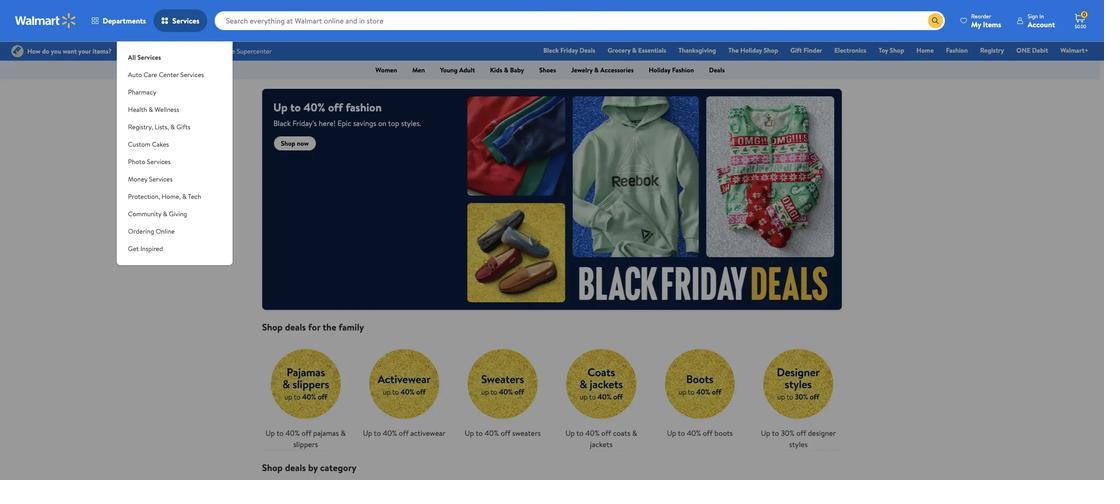 Task type: describe. For each thing, give the bounding box(es) containing it.
off for designer
[[797, 429, 807, 439]]

off for pajamas
[[302, 429, 311, 439]]

auto care center services
[[128, 70, 204, 80]]

health & wellness
[[128, 105, 179, 114]]

home
[[917, 46, 934, 55]]

up for boots
[[667, 429, 676, 439]]

fashion
[[346, 99, 382, 115]]

wellness
[[155, 105, 179, 114]]

health
[[128, 105, 147, 114]]

up to 40% off coats & jackets
[[566, 429, 637, 450]]

shop for shop deals by category
[[262, 462, 283, 475]]

finder
[[804, 46, 823, 55]]

custom cakes button
[[117, 136, 233, 154]]

friday
[[561, 46, 578, 55]]

the
[[729, 46, 739, 55]]

money services button
[[117, 171, 233, 188]]

walmart+
[[1061, 46, 1089, 55]]

the holiday shop
[[729, 46, 779, 55]]

up to 40% off boots
[[667, 429, 733, 439]]

grocery & essentials link
[[604, 45, 671, 56]]

gifts
[[177, 122, 190, 132]]

to for boots
[[678, 429, 685, 439]]

jackets
[[590, 440, 613, 450]]

shop deals by category
[[262, 462, 357, 475]]

up for activewear
[[363, 429, 372, 439]]

up for pajamas
[[266, 429, 275, 439]]

for
[[308, 321, 321, 334]]

up for fashion
[[273, 99, 288, 115]]

my
[[972, 19, 982, 29]]

now
[[297, 139, 309, 148]]

electronics
[[835, 46, 867, 55]]

coats
[[613, 429, 631, 439]]

Walmart Site-Wide search field
[[215, 11, 945, 30]]

to for sweaters
[[476, 429, 483, 439]]

cakes
[[152, 140, 169, 149]]

auto
[[128, 70, 142, 80]]

up to 40% off sweaters link
[[459, 341, 547, 439]]

items
[[983, 19, 1002, 29]]

off for coats
[[602, 429, 611, 439]]

registry
[[981, 46, 1005, 55]]

services button
[[154, 9, 207, 32]]

community & giving button
[[117, 206, 233, 223]]

sign
[[1028, 12, 1039, 20]]

black inside up to 40% off fashion black friday's here! epic savings on top styles.
[[273, 118, 291, 129]]

up to 40% off pajamas & slippers link
[[262, 341, 349, 451]]

reorder
[[972, 12, 992, 20]]

one
[[1017, 46, 1031, 55]]

home,
[[162, 192, 181, 202]]

designer
[[808, 429, 836, 439]]

protection,
[[128, 192, 160, 202]]

40% for coats
[[586, 429, 600, 439]]

to for pajamas
[[277, 429, 284, 439]]

fashion
[[946, 46, 968, 55]]

Search search field
[[215, 11, 945, 30]]

up to 30% off designer styles link
[[755, 341, 842, 451]]

40% for activewear
[[383, 429, 397, 439]]

slippers
[[293, 440, 318, 450]]

fashion link
[[942, 45, 973, 56]]

boots
[[715, 429, 733, 439]]

40% for pajamas
[[286, 429, 300, 439]]

registry, lists, & gifts button
[[117, 119, 233, 136]]

registry,
[[128, 122, 153, 132]]

sweaters
[[512, 429, 541, 439]]

lists,
[[155, 122, 169, 132]]

all
[[128, 53, 136, 62]]

up for coats
[[566, 429, 575, 439]]

$0.00
[[1075, 23, 1087, 30]]

get inspired button
[[117, 241, 233, 258]]

up to 40% off activewear link
[[361, 341, 448, 439]]

up to 30% off designer styles
[[761, 429, 836, 450]]

custom cakes
[[128, 140, 169, 149]]

friday's
[[293, 118, 317, 129]]

ordering online
[[128, 227, 175, 236]]

search icon image
[[932, 17, 940, 24]]

online
[[156, 227, 175, 236]]

shop now
[[281, 139, 309, 148]]

black friday deals
[[544, 46, 596, 55]]

registry link
[[976, 45, 1009, 56]]

deals
[[580, 46, 596, 55]]

photo services button
[[117, 154, 233, 171]]

40% for sweaters
[[485, 429, 499, 439]]

up for designer
[[761, 429, 771, 439]]

black friday deals link
[[539, 45, 600, 56]]

custom
[[128, 140, 150, 149]]

list for shop deals by category
[[256, 474, 848, 481]]

shop now link
[[273, 136, 316, 151]]

0 vertical spatial black
[[544, 46, 559, 55]]

deals for by
[[285, 462, 306, 475]]

& right health
[[149, 105, 153, 114]]

& inside up to 40% off pajamas & slippers
[[341, 429, 346, 439]]

inspired
[[140, 244, 163, 254]]

health & wellness button
[[117, 101, 233, 119]]



Task type: locate. For each thing, give the bounding box(es) containing it.
styles
[[790, 440, 808, 450]]

40% for fashion
[[304, 99, 325, 115]]

services for money services
[[149, 175, 173, 184]]

photo
[[128, 157, 145, 167]]

to inside up to 30% off designer styles
[[772, 429, 779, 439]]

off up styles
[[797, 429, 807, 439]]

off inside up to 40% off fashion black friday's here! epic savings on top styles.
[[328, 99, 343, 115]]

the
[[323, 321, 336, 334]]

walmart image
[[15, 13, 76, 28]]

off for fashion
[[328, 99, 343, 115]]

services inside "dropdown button"
[[147, 157, 171, 167]]

pharmacy button
[[117, 84, 233, 101]]

community
[[128, 210, 161, 219]]

0 vertical spatial list
[[256, 333, 848, 451]]

thanksgiving link
[[675, 45, 721, 56]]

list for shop deals for the family
[[256, 333, 848, 451]]

off for sweaters
[[501, 429, 511, 439]]

list containing up to 40% off pajamas & slippers
[[256, 333, 848, 451]]

to inside up to 40% off fashion black friday's here! epic savings on top styles.
[[290, 99, 301, 115]]

& right grocery
[[632, 46, 637, 55]]

40% inside up to 40% off coats & jackets
[[586, 429, 600, 439]]

top
[[388, 118, 399, 129]]

to for activewear
[[374, 429, 381, 439]]

up inside up to 40% off coats & jackets
[[566, 429, 575, 439]]

1 vertical spatial list
[[256, 474, 848, 481]]

money services
[[128, 175, 173, 184]]

1 list from the top
[[256, 333, 848, 451]]

to for designer
[[772, 429, 779, 439]]

one debit link
[[1013, 45, 1053, 56]]

electronics link
[[831, 45, 871, 56]]

to for coats
[[577, 429, 584, 439]]

black left friday's
[[273, 118, 291, 129]]

services up protection, home, & tech
[[149, 175, 173, 184]]

0 vertical spatial deals
[[285, 321, 306, 334]]

sign in account
[[1028, 12, 1056, 29]]

up to 40% off boots link
[[657, 341, 744, 439]]

family
[[339, 321, 364, 334]]

off inside up to 40% off coats & jackets
[[602, 429, 611, 439]]

40% left activewear
[[383, 429, 397, 439]]

thanksgiving
[[679, 46, 716, 55]]

1 vertical spatial deals
[[285, 462, 306, 475]]

40% up slippers
[[286, 429, 300, 439]]

up to 40% off activewear
[[363, 429, 446, 439]]

get
[[128, 244, 139, 254]]

services right all
[[137, 53, 161, 62]]

off for activewear
[[399, 429, 409, 439]]

services
[[172, 16, 200, 26], [137, 53, 161, 62], [180, 70, 204, 80], [147, 157, 171, 167], [149, 175, 173, 184]]

ordering
[[128, 227, 154, 236]]

off up here!
[[328, 99, 343, 115]]

pajamas
[[313, 429, 339, 439]]

up to 40% off coats & jackets link
[[558, 341, 645, 451]]

registry, lists, & gifts
[[128, 122, 190, 132]]

0 $0.00
[[1075, 10, 1087, 30]]

by
[[308, 462, 318, 475]]

& right coats
[[632, 429, 637, 439]]

shop
[[764, 46, 779, 55], [890, 46, 905, 55], [281, 139, 295, 148], [262, 321, 283, 334], [262, 462, 283, 475]]

deals
[[285, 321, 306, 334], [285, 462, 306, 475]]

deals for for
[[285, 321, 306, 334]]

off up slippers
[[302, 429, 311, 439]]

tech
[[188, 192, 201, 202]]

shop left by
[[262, 462, 283, 475]]

all services link
[[117, 41, 233, 66]]

1 deals from the top
[[285, 321, 306, 334]]

toy
[[879, 46, 889, 55]]

gift finder link
[[787, 45, 827, 56]]

40% left sweaters
[[485, 429, 499, 439]]

shop for shop deals for the family
[[262, 321, 283, 334]]

off left activewear
[[399, 429, 409, 439]]

auto care center services button
[[117, 66, 233, 84]]

up inside up to 30% off designer styles
[[761, 429, 771, 439]]

giving
[[169, 210, 187, 219]]

off for boots
[[703, 429, 713, 439]]

services right center
[[180, 70, 204, 80]]

40% for boots
[[687, 429, 701, 439]]

shop right holiday
[[764, 46, 779, 55]]

up
[[273, 99, 288, 115], [266, 429, 275, 439], [363, 429, 372, 439], [465, 429, 474, 439], [566, 429, 575, 439], [667, 429, 676, 439], [761, 429, 771, 439]]

shop right the toy
[[890, 46, 905, 55]]

styles.
[[401, 118, 421, 129]]

gift
[[791, 46, 802, 55]]

40% up jackets
[[586, 429, 600, 439]]

services down cakes
[[147, 157, 171, 167]]

get inspired
[[128, 244, 163, 254]]

on
[[378, 118, 387, 129]]

savings
[[353, 118, 376, 129]]

shop deals for the family
[[262, 321, 364, 334]]

list
[[256, 333, 848, 451], [256, 474, 848, 481]]

essentials
[[638, 46, 666, 55]]

money
[[128, 175, 147, 184]]

2 list from the top
[[256, 474, 848, 481]]

community & giving
[[128, 210, 187, 219]]

up inside up to 40% off fashion black friday's here! epic savings on top styles.
[[273, 99, 288, 115]]

off left 'boots'
[[703, 429, 713, 439]]

1 horizontal spatial black
[[544, 46, 559, 55]]

off up jackets
[[602, 429, 611, 439]]

pharmacy
[[128, 88, 156, 97]]

black left friday
[[544, 46, 559, 55]]

0 horizontal spatial black
[[273, 118, 291, 129]]

& left gifts
[[171, 122, 175, 132]]

services for all services
[[137, 53, 161, 62]]

&
[[632, 46, 637, 55], [149, 105, 153, 114], [171, 122, 175, 132], [182, 192, 187, 202], [163, 210, 167, 219], [341, 429, 346, 439], [632, 429, 637, 439]]

deals left 'for' on the bottom left
[[285, 321, 306, 334]]

to for fashion
[[290, 99, 301, 115]]

shop left 'for' on the bottom left
[[262, 321, 283, 334]]

& inside up to 40% off coats & jackets
[[632, 429, 637, 439]]

off inside up to 40% off pajamas & slippers
[[302, 429, 311, 439]]

up to 40% off fashion black friday's here! epic savings on top styles.
[[273, 99, 421, 129]]

shop for shop now
[[281, 139, 295, 148]]

to inside up to 40% off pajamas & slippers
[[277, 429, 284, 439]]

40% inside up to 40% off pajamas & slippers
[[286, 429, 300, 439]]

photo services
[[128, 157, 171, 167]]

category
[[320, 462, 357, 475]]

deals left by
[[285, 462, 306, 475]]

toy shop
[[879, 46, 905, 55]]

shop left now
[[281, 139, 295, 148]]

up inside up to 40% off pajamas & slippers
[[266, 429, 275, 439]]

ordering online button
[[117, 223, 233, 241]]

off inside up to 30% off designer styles
[[797, 429, 807, 439]]

services for photo services
[[147, 157, 171, 167]]

30%
[[781, 429, 795, 439]]

epic
[[338, 118, 352, 129]]

1 vertical spatial black
[[273, 118, 291, 129]]

40% left 'boots'
[[687, 429, 701, 439]]

protection, home, & tech
[[128, 192, 201, 202]]

grocery
[[608, 46, 631, 55]]

center
[[159, 70, 179, 80]]

services inside popup button
[[172, 16, 200, 26]]

& left tech
[[182, 192, 187, 202]]

grocery & essentials
[[608, 46, 666, 55]]

home link
[[913, 45, 938, 56]]

up for sweaters
[[465, 429, 474, 439]]

departments
[[103, 16, 146, 26]]

one debit
[[1017, 46, 1049, 55]]

2 deals from the top
[[285, 462, 306, 475]]

& right pajamas
[[341, 429, 346, 439]]

40% inside up to 40% off fashion black friday's here! epic savings on top styles.
[[304, 99, 325, 115]]

activewear
[[411, 429, 446, 439]]

off left sweaters
[[501, 429, 511, 439]]

40% up friday's
[[304, 99, 325, 115]]

0
[[1083, 10, 1086, 18]]

departments button
[[84, 9, 154, 32]]

services up all services link
[[172, 16, 200, 26]]

to inside up to 40% off coats & jackets
[[577, 429, 584, 439]]

& left giving
[[163, 210, 167, 219]]

walmart+ link
[[1057, 45, 1093, 56]]



Task type: vqa. For each thing, say whether or not it's contained in the screenshot.
again
no



